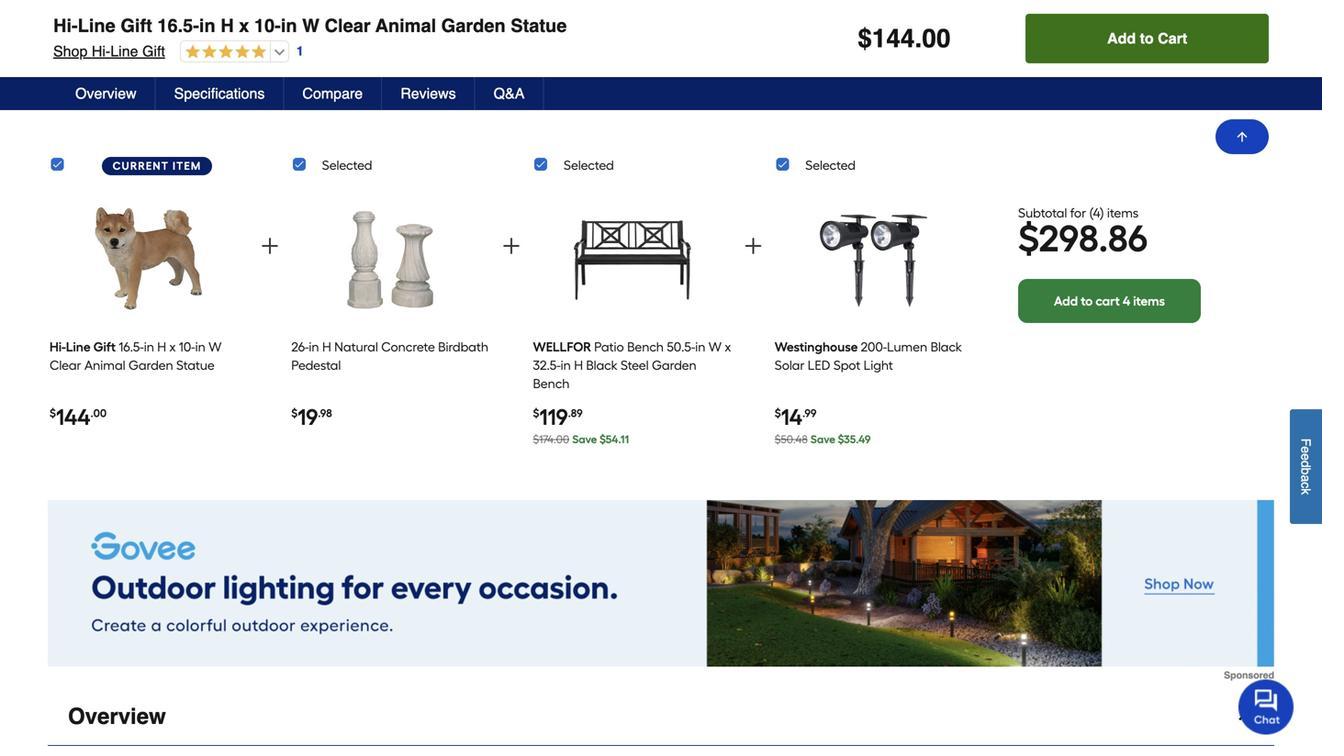 Task type: vqa. For each thing, say whether or not it's contained in the screenshot.
14 save
yes



Task type: locate. For each thing, give the bounding box(es) containing it.
wellfor
[[533, 339, 592, 355]]

hi-line gift 16.5-in h x 10-in w clear animal garden statue image
[[89, 190, 209, 324]]

reviews
[[401, 85, 456, 102]]

hi- up $ 144 .00
[[50, 339, 66, 355]]

16.5-
[[157, 15, 199, 36], [119, 339, 144, 355]]

gift
[[121, 15, 152, 36], [142, 43, 165, 60], [93, 339, 116, 355]]

save inside 119 list item
[[572, 433, 597, 446]]

subtotal
[[1019, 205, 1068, 221]]

f
[[1299, 439, 1314, 447]]

add inside add to cart button
[[1108, 30, 1136, 47]]

black
[[931, 339, 962, 355], [586, 358, 618, 373]]

0 vertical spatial black
[[931, 339, 962, 355]]

together
[[609, 80, 721, 106]]

h right hi-line gift
[[157, 339, 166, 355]]

$ left .
[[858, 24, 872, 53]]

selected for 14
[[806, 158, 856, 173]]

0 vertical spatial statue
[[511, 15, 567, 36]]

to inside add to cart 4 items link
[[1081, 293, 1093, 309]]

items
[[1108, 205, 1139, 221], [1134, 293, 1166, 309]]

0 vertical spatial 144
[[872, 24, 915, 53]]

save down .99
[[811, 433, 836, 446]]

2 horizontal spatial plus image
[[743, 235, 765, 257]]

1 vertical spatial 10-
[[179, 339, 195, 355]]

selected
[[322, 158, 372, 173], [564, 158, 614, 173], [806, 158, 856, 173]]

0 horizontal spatial clear
[[50, 358, 81, 373]]

0 horizontal spatial statue
[[176, 358, 215, 373]]

item
[[173, 159, 202, 173]]

0 horizontal spatial add
[[1054, 293, 1078, 309]]

0 horizontal spatial save
[[572, 433, 597, 446]]

plus image for 144
[[259, 235, 281, 257]]

h up the pedestal
[[322, 339, 331, 355]]

line up the .00 at the left bottom of page
[[66, 339, 91, 355]]

0 vertical spatial gift
[[121, 15, 152, 36]]

x inside patio bench 50.5-in w x 32.5-in h black steel garden bench
[[725, 339, 731, 355]]

$ left .98
[[291, 407, 298, 420]]

2 vertical spatial gift
[[93, 339, 116, 355]]

2 plus image from the left
[[501, 235, 523, 257]]

0 horizontal spatial x
[[169, 339, 176, 355]]

0 vertical spatial clear
[[325, 15, 371, 36]]

.
[[915, 24, 922, 53]]

1 save from the left
[[572, 433, 597, 446]]

lumen
[[887, 339, 928, 355]]

plus image
[[259, 235, 281, 257], [501, 235, 523, 257], [743, 235, 765, 257]]

26-
[[291, 339, 309, 355]]

298
[[1039, 217, 1099, 261]]

bench up steel
[[627, 339, 664, 355]]

cart
[[1158, 30, 1188, 47]]

1 vertical spatial add
[[1054, 293, 1078, 309]]

h up '5 stars' image
[[221, 15, 234, 36]]

19 list item
[[291, 184, 490, 457]]

0 vertical spatial line
[[78, 15, 116, 36]]

gift up the .00 at the left bottom of page
[[93, 339, 116, 355]]

14 list item
[[775, 184, 974, 457]]

animal up reviews
[[375, 15, 436, 36]]

1 vertical spatial items
[[1134, 293, 1166, 309]]

chevron up image
[[1236, 708, 1255, 727]]

steel
[[621, 358, 649, 373]]

selected for 119
[[564, 158, 614, 173]]

plus image for 19
[[501, 235, 523, 257]]

statue
[[511, 15, 567, 36], [176, 358, 215, 373]]

2 horizontal spatial w
[[709, 339, 722, 355]]

bench down the 32.5-
[[533, 376, 570, 392]]

1 horizontal spatial plus image
[[501, 235, 523, 257]]

add inside add to cart 4 items link
[[1054, 293, 1078, 309]]

clear
[[325, 15, 371, 36], [50, 358, 81, 373]]

1 horizontal spatial to
[[1140, 30, 1154, 47]]

x
[[239, 15, 249, 36], [169, 339, 176, 355], [725, 339, 731, 355]]

gift for hi-line gift
[[93, 339, 116, 355]]

line up shop hi-line gift
[[78, 15, 116, 36]]

cart
[[1096, 293, 1120, 309]]

current item
[[113, 159, 202, 173]]

items right cart
[[1134, 293, 1166, 309]]

2 selected from the left
[[564, 158, 614, 173]]

$50.48 save $ 35.49
[[775, 433, 871, 446]]

0 vertical spatial 4
[[1094, 205, 1101, 221]]

4 right cart
[[1123, 293, 1131, 309]]

chat invite button image
[[1239, 679, 1295, 735]]

0 vertical spatial items
[[1108, 205, 1139, 221]]

gift inside 144 list item
[[93, 339, 116, 355]]

light
[[864, 358, 893, 373]]

1 vertical spatial black
[[586, 358, 618, 373]]

1 horizontal spatial 144
[[872, 24, 915, 53]]

x inside 16.5-in h x 10-in w clear animal garden statue
[[169, 339, 176, 355]]

(
[[1090, 205, 1094, 221]]

50.5-
[[667, 339, 696, 355]]

144 list item
[[50, 184, 249, 457]]

gift left '5 stars' image
[[142, 43, 165, 60]]

1 vertical spatial 16.5-
[[119, 339, 144, 355]]

35.49
[[844, 433, 871, 446]]

$ 144 .00
[[50, 404, 107, 431]]

0 horizontal spatial w
[[209, 339, 222, 355]]

0 horizontal spatial to
[[1081, 293, 1093, 309]]

1 plus image from the left
[[259, 235, 281, 257]]

overview for 'overview' button to the top
[[75, 85, 137, 102]]

0 horizontal spatial 16.5-
[[119, 339, 144, 355]]

better together
[[528, 80, 721, 106]]

x up '5 stars' image
[[239, 15, 249, 36]]

1 horizontal spatial 10-
[[254, 15, 281, 36]]

$174.00
[[533, 433, 570, 446]]

0 vertical spatial 16.5-
[[157, 15, 199, 36]]

1 vertical spatial overview
[[68, 705, 166, 730]]

1 horizontal spatial black
[[931, 339, 962, 355]]

144
[[872, 24, 915, 53], [56, 404, 90, 431]]

for
[[1071, 205, 1087, 221]]

hi- inside 144 list item
[[50, 339, 66, 355]]

2 horizontal spatial garden
[[652, 358, 697, 373]]

0 vertical spatial animal
[[375, 15, 436, 36]]

00
[[922, 24, 951, 53]]

0 vertical spatial overview
[[75, 85, 137, 102]]

10-
[[254, 15, 281, 36], [179, 339, 195, 355]]

1 vertical spatial animal
[[84, 358, 126, 373]]

in inside 26-in h natural concrete birdbath pedestal
[[309, 339, 319, 355]]

.00
[[90, 407, 107, 420]]

specifications button
[[156, 77, 284, 110]]

0 horizontal spatial plus image
[[259, 235, 281, 257]]

$ up $174.00
[[533, 407, 540, 420]]

1 vertical spatial bench
[[533, 376, 570, 392]]

better
[[528, 80, 604, 106]]

line inside 144 list item
[[66, 339, 91, 355]]

line for hi-line gift 16.5-in h x 10-in w clear animal garden statue
[[78, 15, 116, 36]]

1 horizontal spatial w
[[302, 15, 320, 36]]

32.5-
[[533, 358, 561, 373]]

0 horizontal spatial animal
[[84, 358, 126, 373]]

e up b
[[1299, 454, 1314, 461]]

3 plus image from the left
[[743, 235, 765, 257]]

w up 1
[[302, 15, 320, 36]]

)
[[1101, 205, 1104, 221]]

d
[[1299, 461, 1314, 468]]

$ left the .00 at the left bottom of page
[[50, 407, 56, 420]]

plus image
[[1075, 0, 1090, 7]]

$ left for
[[1019, 217, 1039, 261]]

1 horizontal spatial 16.5-
[[157, 15, 199, 36]]

in
[[199, 15, 216, 36], [281, 15, 297, 36], [144, 339, 154, 355], [195, 339, 206, 355], [309, 339, 319, 355], [696, 339, 706, 355], [561, 358, 571, 373]]

gift for hi-line gift 16.5-in h x 10-in w clear animal garden statue
[[121, 15, 152, 36]]

1 horizontal spatial statue
[[511, 15, 567, 36]]

w left 26-
[[209, 339, 222, 355]]

add
[[1108, 30, 1136, 47], [1054, 293, 1078, 309]]

add to cart
[[1108, 30, 1188, 47]]

clear up compare
[[325, 15, 371, 36]]

overview for the bottom 'overview' button
[[68, 705, 166, 730]]

1 horizontal spatial clear
[[325, 15, 371, 36]]

w right 50.5-
[[709, 339, 722, 355]]

1 horizontal spatial add
[[1108, 30, 1136, 47]]

specifications
[[174, 85, 265, 102]]

144 down hi-line gift
[[56, 404, 90, 431]]

overview button
[[57, 77, 156, 110], [48, 689, 1275, 747]]

westinghouse
[[775, 339, 858, 355]]

black right lumen
[[931, 339, 962, 355]]

a
[[1299, 475, 1314, 482]]

line right shop
[[110, 43, 138, 60]]

4
[[1094, 205, 1101, 221], [1123, 293, 1131, 309]]

2 horizontal spatial selected
[[806, 158, 856, 173]]

2 vertical spatial hi-
[[50, 339, 66, 355]]

items right )
[[1108, 205, 1139, 221]]

w
[[302, 15, 320, 36], [209, 339, 222, 355], [709, 339, 722, 355]]

0 horizontal spatial 10-
[[179, 339, 195, 355]]

line for hi-line gift
[[66, 339, 91, 355]]

current
[[113, 159, 169, 173]]

16.5- up '5 stars' image
[[157, 15, 199, 36]]

0 horizontal spatial bench
[[533, 376, 570, 392]]

0 vertical spatial add
[[1108, 30, 1136, 47]]

1 horizontal spatial 4
[[1123, 293, 1131, 309]]

16.5- inside 16.5-in h x 10-in w clear animal garden statue
[[119, 339, 144, 355]]

16.5- right hi-line gift
[[119, 339, 144, 355]]

2 vertical spatial line
[[66, 339, 91, 355]]

1 horizontal spatial save
[[811, 433, 836, 446]]

0 horizontal spatial garden
[[129, 358, 173, 373]]

200-
[[861, 339, 887, 355]]

144 left 00
[[872, 24, 915, 53]]

0 horizontal spatial 4
[[1094, 205, 1101, 221]]

$ inside $ 19 .98
[[291, 407, 298, 420]]

hi- for hi-line gift
[[50, 339, 66, 355]]

0 horizontal spatial selected
[[322, 158, 372, 173]]

bench
[[627, 339, 664, 355], [533, 376, 570, 392]]

save inside 14 list item
[[811, 433, 836, 446]]

$ 119 .89
[[533, 404, 583, 431]]

1 vertical spatial 144
[[56, 404, 90, 431]]

1 vertical spatial 4
[[1123, 293, 1131, 309]]

2 e from the top
[[1299, 454, 1314, 461]]

119
[[540, 404, 568, 431]]

4 for add to cart 4 items
[[1123, 293, 1131, 309]]

.98
[[318, 407, 332, 420]]

$ 19 .98
[[291, 404, 332, 431]]

1 vertical spatial statue
[[176, 358, 215, 373]]

save down .89
[[572, 433, 597, 446]]

4 right for
[[1094, 205, 1101, 221]]

2 horizontal spatial x
[[725, 339, 731, 355]]

3 selected from the left
[[806, 158, 856, 173]]

$ up $50.48
[[775, 407, 781, 420]]

h
[[221, 15, 234, 36], [157, 339, 166, 355], [322, 339, 331, 355], [574, 358, 583, 373]]

patio bench 50.5-in w x 32.5-in h black steel garden bench
[[533, 339, 731, 392]]

1 vertical spatial clear
[[50, 358, 81, 373]]

144 inside list item
[[56, 404, 90, 431]]

0 horizontal spatial 144
[[56, 404, 90, 431]]

2 save from the left
[[811, 433, 836, 446]]

1 vertical spatial line
[[110, 43, 138, 60]]

hi-
[[53, 15, 78, 36], [92, 43, 110, 60], [50, 339, 66, 355]]

$
[[858, 24, 872, 53], [1019, 217, 1039, 261], [50, 407, 56, 420], [291, 407, 298, 420], [533, 407, 540, 420], [775, 407, 781, 420], [600, 433, 606, 446], [838, 433, 844, 446]]

0 vertical spatial hi-
[[53, 15, 78, 36]]

200-lumen black solar led spot light
[[775, 339, 962, 373]]

4 for subtotal for ( 4 ) items $ 298 .86
[[1094, 205, 1101, 221]]

animal
[[375, 15, 436, 36], [84, 358, 126, 373]]

hi- up shop
[[53, 15, 78, 36]]

hi- right shop
[[92, 43, 110, 60]]

animal down hi-line gift
[[84, 358, 126, 373]]

0 horizontal spatial black
[[586, 358, 618, 373]]

0 vertical spatial to
[[1140, 30, 1154, 47]]

to
[[1140, 30, 1154, 47], [1081, 293, 1093, 309]]

clear down hi-line gift
[[50, 358, 81, 373]]

h down wellfor
[[574, 358, 583, 373]]

overview
[[75, 85, 137, 102], [68, 705, 166, 730]]

black down patio
[[586, 358, 618, 373]]

1 vertical spatial to
[[1081, 293, 1093, 309]]

garden inside patio bench 50.5-in w x 32.5-in h black steel garden bench
[[652, 358, 697, 373]]

to inside add to cart button
[[1140, 30, 1154, 47]]

0 vertical spatial bench
[[627, 339, 664, 355]]

garden
[[441, 15, 506, 36], [129, 358, 173, 373], [652, 358, 697, 373]]

x right hi-line gift
[[169, 339, 176, 355]]

gift up shop hi-line gift
[[121, 15, 152, 36]]

4 inside subtotal for ( 4 ) items $ 298 .86
[[1094, 205, 1101, 221]]

westinghouse 200-lumen black solar led spot light image
[[815, 190, 934, 324]]

e up d
[[1299, 447, 1314, 454]]

54.11
[[606, 433, 629, 446]]

1 horizontal spatial selected
[[564, 158, 614, 173]]

x right 50.5-
[[725, 339, 731, 355]]

1 horizontal spatial garden
[[441, 15, 506, 36]]



Task type: describe. For each thing, give the bounding box(es) containing it.
$ right $50.48
[[838, 433, 844, 446]]

black inside 200-lumen black solar led spot light
[[931, 339, 962, 355]]

c
[[1299, 482, 1314, 489]]

animal inside 16.5-in h x 10-in w clear animal garden statue
[[84, 358, 126, 373]]

to for cart
[[1140, 30, 1154, 47]]

add for add to cart 4 items
[[1054, 293, 1078, 309]]

5 stars image
[[181, 44, 266, 61]]

1 vertical spatial overview button
[[48, 689, 1275, 747]]

14
[[781, 404, 803, 431]]

hi-line gift
[[50, 339, 116, 355]]

shop hi-line gift
[[53, 43, 165, 60]]

w inside patio bench 50.5-in w x 32.5-in h black steel garden bench
[[709, 339, 722, 355]]

clear inside 16.5-in h x 10-in w clear animal garden statue
[[50, 358, 81, 373]]

arrow up image
[[1235, 130, 1250, 144]]

$174.00 save $ 54.11
[[533, 433, 629, 446]]

26-in h natural concrete birdbath pedestal link
[[291, 339, 489, 373]]

items inside subtotal for ( 4 ) items $ 298 .86
[[1108, 205, 1139, 221]]

q&a
[[494, 85, 525, 102]]

wellfor patio bench 50.5-in w x 32.5-in h black steel garden bench image
[[573, 190, 692, 324]]

f e e d b a c k
[[1299, 439, 1314, 495]]

add to cart 4 items link
[[1019, 279, 1201, 323]]

garden inside 16.5-in h x 10-in w clear animal garden statue
[[129, 358, 173, 373]]

subtotal for ( 4 ) items $ 298 .86
[[1019, 205, 1148, 261]]

advertisement region
[[48, 501, 1275, 682]]

1 horizontal spatial bench
[[627, 339, 664, 355]]

black inside patio bench 50.5-in w x 32.5-in h black steel garden bench
[[586, 358, 618, 373]]

$ inside subtotal for ( 4 ) items $ 298 .86
[[1019, 217, 1039, 261]]

add to cart 4 items
[[1054, 293, 1166, 309]]

birdbath
[[438, 339, 489, 355]]

shop
[[53, 43, 88, 60]]

1 horizontal spatial x
[[239, 15, 249, 36]]

$ inside $ 14 .99
[[775, 407, 781, 420]]

$50.48
[[775, 433, 808, 446]]

save for 119
[[572, 433, 597, 446]]

1 e from the top
[[1299, 447, 1314, 454]]

1 vertical spatial hi-
[[92, 43, 110, 60]]

119 list item
[[533, 184, 732, 457]]

statue inside 16.5-in h x 10-in w clear animal garden statue
[[176, 358, 215, 373]]

led
[[808, 358, 831, 373]]

16.5-in h x 10-in w clear animal garden statue
[[50, 339, 222, 373]]

concrete
[[381, 339, 435, 355]]

undefined 26-in h natural concrete birdbath pedestal image
[[331, 190, 451, 324]]

0 vertical spatial 10-
[[254, 15, 281, 36]]

reviews button
[[382, 77, 475, 110]]

$ inside $ 119 .89
[[533, 407, 540, 420]]

save for 14
[[811, 433, 836, 446]]

q&a button
[[475, 77, 544, 110]]

compare button
[[284, 77, 382, 110]]

1 vertical spatial gift
[[142, 43, 165, 60]]

w inside 16.5-in h x 10-in w clear animal garden statue
[[209, 339, 222, 355]]

26-in h natural concrete birdbath pedestal
[[291, 339, 489, 373]]

144 for .00
[[56, 404, 90, 431]]

10- inside 16.5-in h x 10-in w clear animal garden statue
[[179, 339, 195, 355]]

$ right $174.00
[[600, 433, 606, 446]]

f e e d b a c k button
[[1290, 410, 1323, 524]]

compare
[[303, 85, 363, 102]]

$ inside $ 144 .00
[[50, 407, 56, 420]]

1 horizontal spatial animal
[[375, 15, 436, 36]]

$ 14 .99
[[775, 404, 817, 431]]

pedestal
[[291, 358, 341, 373]]

to for cart
[[1081, 293, 1093, 309]]

add to cart button
[[1026, 14, 1269, 63]]

1 selected from the left
[[322, 158, 372, 173]]

1
[[297, 44, 304, 58]]

$ 144 . 00
[[858, 24, 951, 53]]

k
[[1299, 489, 1314, 495]]

0 vertical spatial overview button
[[57, 77, 156, 110]]

hi-line gift 16.5-in h x 10-in w clear animal garden statue
[[53, 15, 567, 36]]

.99
[[803, 407, 817, 420]]

h inside 16.5-in h x 10-in w clear animal garden statue
[[157, 339, 166, 355]]

patio
[[594, 339, 624, 355]]

144 for .
[[872, 24, 915, 53]]

better together heading
[[48, 78, 1201, 108]]

hi- for hi-line gift 16.5-in h x 10-in w clear animal garden statue
[[53, 15, 78, 36]]

spot
[[834, 358, 861, 373]]

h inside 26-in h natural concrete birdbath pedestal
[[322, 339, 331, 355]]

h inside patio bench 50.5-in w x 32.5-in h black steel garden bench
[[574, 358, 583, 373]]

.89
[[568, 407, 583, 420]]

natural
[[334, 339, 378, 355]]

.86
[[1099, 217, 1148, 261]]

add for add to cart
[[1108, 30, 1136, 47]]

solar
[[775, 358, 805, 373]]

b
[[1299, 468, 1314, 475]]

19
[[298, 404, 318, 431]]



